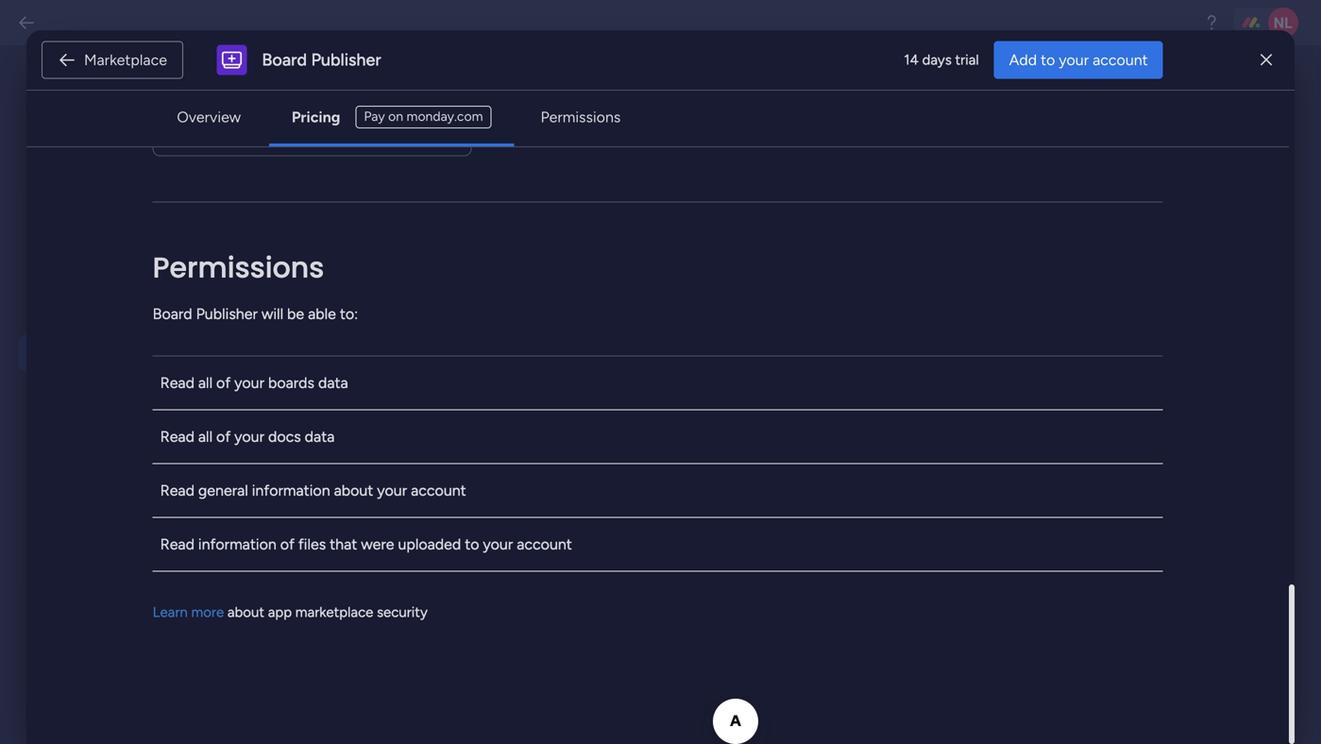 Task type: locate. For each thing, give the bounding box(es) containing it.
powerful
[[568, 358, 624, 375]]

permissions button up the regenerate
[[526, 98, 636, 136]]

read down directory
[[160, 536, 195, 554]]

0 vertical spatial data
[[318, 374, 348, 392]]

general
[[198, 482, 248, 500]]

are
[[428, 201, 445, 216]]

1 vertical spatial permissions button
[[19, 584, 238, 621]]

1 vertical spatial permissions
[[153, 248, 324, 288]]

1 horizontal spatial app
[[370, 400, 394, 417]]

api up order
[[479, 358, 501, 375]]

pay on monday.com
[[364, 108, 483, 124]]

0 horizontal spatial app
[[268, 604, 292, 621]]

2 vertical spatial permissions
[[71, 592, 160, 613]]

0 vertical spatial token
[[378, 86, 433, 111]]

3 read from the top
[[160, 482, 195, 500]]

add to your account
[[1010, 51, 1149, 69]]

1 vertical spatial board
[[153, 305, 192, 323]]

app left marketplace at the bottom left of page
[[268, 604, 292, 621]]

monday up the capabilities
[[397, 358, 448, 375]]

your up were at bottom
[[377, 482, 407, 500]]

read general information about your account
[[160, 482, 466, 500]]

usage stats button
[[19, 418, 238, 455]]

token
[[378, 86, 433, 111], [397, 137, 435, 154]]

0 vertical spatial about
[[334, 482, 374, 500]]

regenerate button
[[618, 131, 692, 162]]

read for read all of your boards data
[[160, 374, 195, 392]]

0 vertical spatial permissions
[[541, 108, 621, 126]]

0 vertical spatial account
[[1093, 51, 1149, 69]]

stats
[[123, 426, 160, 446]]

app
[[452, 358, 476, 375], [370, 400, 394, 417], [268, 604, 292, 621]]

permissions
[[541, 108, 621, 126], [153, 248, 324, 288], [71, 592, 160, 613]]

regenerate
[[625, 139, 684, 153]]

board for board publisher
[[262, 50, 307, 70]]

1 read from the top
[[160, 374, 195, 392]]

1 vertical spatial publisher
[[196, 305, 258, 323]]

2 vertical spatial account
[[517, 536, 572, 554]]

read up usage stats button
[[160, 374, 195, 392]]

1 vertical spatial data
[[305, 428, 335, 446]]

of for that
[[280, 536, 295, 554]]

0 vertical spatial all
[[198, 374, 213, 392]]

to
[[1041, 51, 1056, 69], [497, 379, 511, 396], [593, 400, 606, 417], [465, 536, 479, 554]]

0 vertical spatial of
[[216, 374, 231, 392]]

app down the capabilities
[[370, 400, 394, 417]]

content directory button
[[19, 501, 238, 538]]

1 vertical spatial token
[[397, 137, 435, 154]]

data right docs on the left of page
[[305, 428, 335, 446]]

read right stats at the bottom left of page
[[160, 428, 195, 446]]

content
[[71, 509, 134, 530]]

to up very
[[497, 379, 511, 396]]

read for read all of your docs data
[[160, 428, 195, 446]]

of
[[216, 374, 231, 392], [216, 428, 231, 446], [280, 536, 295, 554]]

subdomain
[[290, 87, 355, 103]]

read for read information of files that were uploaded to your account
[[160, 536, 195, 554]]

1 vertical spatial app
[[370, 400, 394, 417]]

of up read all of your docs data
[[216, 374, 231, 392]]

2 read from the top
[[160, 428, 195, 446]]

1 horizontal spatial board
[[262, 50, 307, 70]]

of left files
[[280, 536, 295, 554]]

0 vertical spatial publisher
[[311, 50, 381, 70]]

1 vertical spatial of
[[216, 428, 231, 446]]

of up general
[[216, 428, 231, 446]]

boards
[[268, 374, 315, 392]]

very
[[496, 400, 523, 417]]

to right add
[[1041, 51, 1056, 69]]

publisher left "will"
[[196, 305, 258, 323]]

all for read all of your boards data
[[198, 374, 213, 392]]

api down pay
[[371, 137, 393, 154]]

0 vertical spatial board
[[262, 50, 307, 70]]

pay
[[364, 108, 385, 124]]

1 horizontal spatial account
[[517, 536, 572, 554]]

2 vertical spatial app
[[268, 604, 292, 621]]

will
[[262, 305, 284, 323]]

files
[[298, 536, 326, 554]]

personal
[[474, 201, 521, 216]]

read for read general information about your account
[[160, 482, 195, 500]]

trial
[[956, 51, 979, 68]]

about up the "that" on the bottom
[[334, 482, 374, 500]]

information down docs on the left of page
[[252, 482, 330, 500]]

important
[[527, 400, 589, 417]]

token for api v2 token
[[378, 86, 433, 111]]

information down general
[[198, 536, 277, 554]]

2 horizontal spatial account
[[1093, 51, 1149, 69]]

and
[[224, 115, 245, 131]]

more
[[191, 604, 224, 621]]

of for boards
[[216, 374, 231, 392]]

account
[[1093, 51, 1149, 69], [411, 482, 466, 500], [517, 536, 572, 554]]

0 horizontal spatial monday
[[397, 358, 448, 375]]

1 vertical spatial about
[[228, 604, 265, 621]]

data
[[318, 374, 348, 392], [305, 428, 335, 446]]

to:
[[340, 305, 358, 323]]

overview button
[[160, 98, 258, 136]]

permissions button
[[526, 98, 636, 136], [19, 584, 238, 621]]

usage
[[71, 426, 118, 446]]

publisher
[[311, 50, 381, 70], [196, 305, 258, 323]]

uploaded
[[398, 536, 461, 554]]

publisher up v2
[[311, 50, 381, 70]]

only
[[448, 201, 471, 216]]

security
[[377, 604, 428, 621]]

read
[[160, 374, 195, 392], [160, 428, 195, 446], [160, 482, 195, 500], [160, 536, 195, 554]]

read all of your docs data
[[160, 428, 335, 446]]

all
[[198, 374, 213, 392], [198, 428, 213, 446]]

to right uploaded on the left of the page
[[465, 536, 479, 554]]

were
[[361, 536, 394, 554]]

api right new
[[374, 201, 393, 216]]

capabilities
[[370, 379, 442, 396]]

permissions down content directory button
[[71, 592, 160, 613]]

data right boards at left bottom
[[318, 374, 348, 392]]

your left boards at left bottom
[[234, 374, 265, 392]]

board for board publisher will be able to:
[[153, 305, 192, 323]]

days
[[923, 51, 952, 68]]

marketplace button
[[42, 41, 183, 79]]

0 horizontal spatial publisher
[[196, 305, 258, 323]]

secure.
[[435, 421, 480, 438]]

permissions up regenerate button
[[541, 108, 621, 126]]

4 read from the top
[[160, 536, 195, 554]]

board
[[262, 50, 307, 70], [153, 305, 192, 323]]

application logo image
[[217, 45, 247, 75]]

fast
[[195, 115, 220, 131]]

2 horizontal spatial app
[[452, 358, 476, 375]]

monday
[[397, 358, 448, 375], [604, 379, 655, 396]]

it's
[[474, 400, 493, 417]]

read up directory
[[160, 482, 195, 500]]

0 horizontal spatial board
[[153, 305, 192, 323]]

claim
[[195, 87, 229, 103]]

1 vertical spatial all
[[198, 428, 213, 446]]

api
[[314, 86, 345, 111], [371, 137, 393, 154], [374, 201, 393, 216], [524, 201, 543, 216], [479, 358, 501, 375], [370, 421, 392, 438]]

1 vertical spatial account
[[411, 482, 466, 500]]

permissions button down content directory button
[[19, 584, 238, 621]]

0 horizontal spatial permissions button
[[19, 584, 238, 621]]

usage stats
[[71, 426, 160, 446]]

your right uploaded on the left of the page
[[483, 536, 513, 554]]

0 vertical spatial monday
[[397, 358, 448, 375]]

your
[[1059, 51, 1089, 69], [232, 87, 258, 103], [234, 374, 265, 392], [572, 379, 600, 396], [644, 400, 672, 417], [234, 428, 265, 446], [377, 482, 407, 500], [483, 536, 513, 554]]

tokens
[[546, 201, 583, 216]]

1 horizontal spatial permissions button
[[526, 98, 636, 136]]

1 all from the top
[[198, 374, 213, 392]]

permissions up board publisher will be able to:
[[153, 248, 324, 288]]

2 all from the top
[[198, 428, 213, 446]]

0 horizontal spatial about
[[228, 604, 265, 621]]

about
[[334, 482, 374, 500], [228, 604, 265, 621]]

new
[[348, 201, 371, 216]]

0 vertical spatial information
[[252, 482, 330, 500]]

to left keep
[[593, 400, 606, 417]]

all up read all of your docs data
[[198, 374, 213, 392]]

api v2 token
[[314, 86, 433, 111]]

1 vertical spatial information
[[198, 536, 277, 554]]

app up in
[[452, 358, 476, 375]]

1 horizontal spatial publisher
[[311, 50, 381, 70]]

publisher for board publisher will be able to:
[[196, 305, 258, 323]]

information
[[252, 482, 330, 500], [198, 536, 277, 554]]

read information of files that were uploaded to your account
[[160, 536, 572, 554]]

14 days trial
[[905, 51, 979, 68]]

pricing
[[292, 108, 340, 126]]

monday up keep
[[604, 379, 655, 396]]

about right more
[[228, 604, 265, 621]]

all up general
[[198, 428, 213, 446]]

2 vertical spatial of
[[280, 536, 295, 554]]

0 vertical spatial app
[[452, 358, 476, 375]]

your right add
[[1059, 51, 1089, 69]]

1 horizontal spatial monday
[[604, 379, 655, 396]]

dapulse x slim image
[[1261, 49, 1273, 71]]

api left token
[[370, 421, 392, 438]]



Task type: vqa. For each thing, say whether or not it's contained in the screenshot.
Usage
yes



Task type: describe. For each thing, give the bounding box(es) containing it.
1 vertical spatial monday
[[604, 379, 655, 396]]

in the new api there are only personal api tokens
[[314, 201, 583, 216]]

to inside button
[[1041, 51, 1056, 69]]

able
[[308, 305, 336, 323]]

marketplace
[[296, 604, 374, 621]]

administration
[[33, 80, 221, 114]]

marketplace
[[84, 51, 167, 69]]

claim your own subdomain
[[195, 87, 355, 103]]

the monday app api gives you powerful capabilities in order to enhance your monday app experience. it's very important to keep your api token secure.
[[370, 358, 672, 438]]

support
[[276, 115, 322, 131]]

free
[[249, 115, 272, 131]]

add
[[1010, 51, 1037, 69]]

gives
[[504, 358, 538, 375]]

your inside button
[[1059, 51, 1089, 69]]

your left own
[[232, 87, 258, 103]]

publisher for board publisher
[[311, 50, 381, 70]]

keep
[[610, 400, 640, 417]]

in
[[314, 201, 324, 216]]

fast and free support
[[195, 115, 322, 131]]

be
[[287, 305, 304, 323]]

there
[[396, 201, 425, 216]]

personal
[[314, 137, 368, 154]]

14
[[905, 51, 919, 68]]

v2
[[351, 86, 373, 111]]

on
[[388, 108, 403, 124]]

your down powerful
[[572, 379, 600, 396]]

board publisher
[[262, 50, 381, 70]]

you
[[541, 358, 565, 375]]

read all of your boards data
[[160, 374, 348, 392]]

own
[[262, 87, 287, 103]]

learn more about app marketplace security
[[153, 604, 428, 621]]

0 vertical spatial permissions button
[[526, 98, 636, 136]]

overview
[[177, 108, 241, 126]]

your left docs on the left of page
[[234, 428, 265, 446]]

content directory
[[71, 509, 205, 530]]

account inside button
[[1093, 51, 1149, 69]]

monday icon image
[[333, 356, 350, 384]]

personal api token
[[314, 137, 435, 154]]

add to your account button
[[995, 41, 1164, 79]]

docs
[[268, 428, 301, 446]]

learn
[[153, 604, 188, 621]]

order
[[460, 379, 494, 396]]

noah lott image
[[1269, 8, 1299, 38]]

your right keep
[[644, 400, 672, 417]]

back to workspace image
[[17, 13, 36, 32]]

api left tokens
[[524, 201, 543, 216]]

0 horizontal spatial account
[[411, 482, 466, 500]]

of for docs
[[216, 428, 231, 446]]

the
[[370, 358, 394, 375]]

in
[[445, 379, 456, 396]]

the
[[327, 201, 345, 216]]

board publisher will be able to:
[[153, 305, 358, 323]]

enhance
[[514, 379, 568, 396]]

1 horizontal spatial about
[[334, 482, 374, 500]]

learn more link
[[153, 604, 224, 621]]

data for read all of your boards data
[[318, 374, 348, 392]]

api left v2
[[314, 86, 345, 111]]

all for read all of your docs data
[[198, 428, 213, 446]]

data for read all of your docs data
[[305, 428, 335, 446]]

experience.
[[398, 400, 470, 417]]

token
[[395, 421, 431, 438]]

directory
[[138, 509, 205, 530]]

help image
[[1203, 13, 1222, 32]]

monday.com
[[407, 108, 483, 124]]

that
[[330, 536, 357, 554]]

token for personal api token
[[397, 137, 435, 154]]



